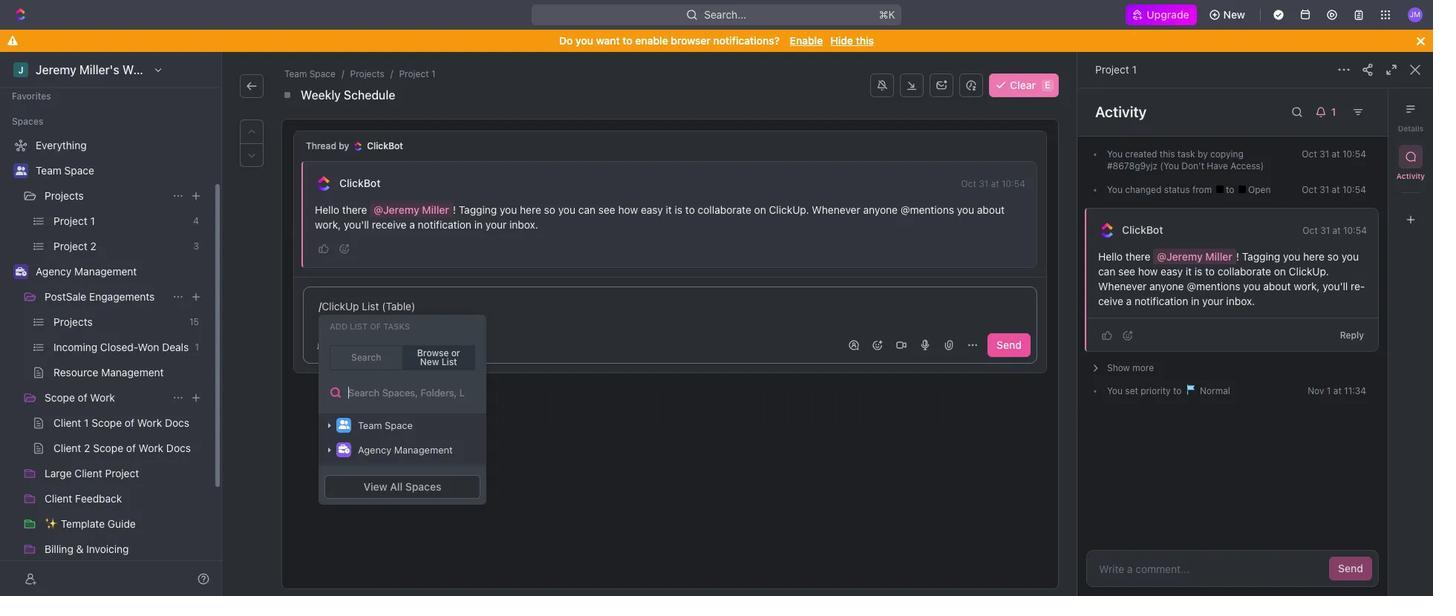 Task type: vqa. For each thing, say whether or not it's contained in the screenshot.
the leftmost 11 ELEMENT
no



Task type: describe. For each thing, give the bounding box(es) containing it.
scope of work link
[[45, 386, 166, 410]]

hello there for ceive
[[1099, 250, 1154, 263]]

created
[[1126, 149, 1158, 160]]

space inside tree
[[64, 164, 94, 177]]

upgrade link
[[1127, 4, 1197, 25]]

2 horizontal spatial /
[[391, 68, 393, 80]]

view all spaces button
[[325, 476, 481, 499]]

enable
[[790, 34, 823, 47]]

weekly schedule link
[[298, 86, 398, 104]]

about for a
[[978, 204, 1005, 216]]

1 horizontal spatial /
[[342, 68, 344, 80]]

set priority to
[[1123, 386, 1185, 397]]

hide
[[831, 34, 854, 47]]

can for ceive
[[1099, 265, 1116, 278]]

you'll for a
[[344, 218, 369, 231]]

management inside agency management link
[[74, 265, 137, 278]]

favorites
[[12, 91, 51, 102]]

thread by
[[306, 140, 349, 152]]

have
[[1208, 160, 1229, 172]]

2 horizontal spatial team
[[358, 420, 382, 432]]

it for a
[[666, 204, 672, 216]]

clickbot inside task sidebar content section
[[1123, 224, 1164, 236]]

0 vertical spatial projects link
[[347, 67, 388, 82]]

here for ceive
[[1304, 250, 1325, 263]]

in inside ! tagging you here so you can see how easy it is to collaborate on clickup. whenever anyone @mentions you about work, you'll receive a notification in your inbox.
[[475, 218, 483, 231]]

is for a
[[675, 204, 683, 216]]

clickbot button
[[339, 177, 381, 190]]

can for a
[[579, 204, 596, 216]]

e
[[1046, 80, 1051, 91]]

task
[[1178, 149, 1196, 160]]

agency inside tree
[[36, 265, 72, 278]]

clickbot inside button
[[340, 177, 381, 189]]

send inside task sidebar content section
[[1339, 562, 1364, 575]]

to inside ! tagging you here so you can see how easy it is to collaborate on clickup. whenever anyone @mentions you about work, you'll receive a notification in your inbox.
[[686, 204, 695, 216]]

inbox. inside ! tagging you here so you can see how easy it is to collaborate on clickup. whenever anyone @mentions you about work, you'll receive a notification in your inbox.
[[510, 218, 539, 231]]

#8678g9yjz
[[1108, 160, 1158, 172]]

2 vertical spatial space
[[385, 420, 413, 432]]

! for ceive
[[1237, 250, 1240, 263]]

(you
[[1161, 160, 1180, 172]]

clickup
[[322, 300, 359, 313]]

1 vertical spatial send button
[[1330, 557, 1373, 581]]

you created this task by copying #8678g9yjz (you don't have access)
[[1108, 149, 1265, 172]]

! tagging you here so you can see how easy it is to collaborate on clickup. whenever anyone @mentions you about work, you'll re ceive a notification in your inbox.
[[1099, 250, 1366, 308]]

new
[[1224, 8, 1246, 21]]

11:34
[[1345, 386, 1367, 397]]

do you want to enable browser notifications? enable hide this
[[559, 34, 874, 47]]

agency management inside sidebar navigation
[[36, 265, 137, 278]]

agency management link
[[36, 260, 205, 284]]

@mentions for ceive
[[1188, 280, 1241, 293]]

new button
[[1203, 3, 1255, 27]]

how for a
[[619, 204, 638, 216]]

of inside tree
[[78, 392, 87, 404]]

here for a
[[520, 204, 542, 216]]

your inside ! tagging you here so you can see how easy it is to collaborate on clickup. whenever anyone @mentions you about work, you'll receive a notification in your inbox.
[[486, 218, 507, 231]]

! tagging you here so you can see how easy it is to collaborate on clickup. whenever anyone @mentions you about work, you'll receive a notification in your inbox.
[[315, 204, 1008, 231]]

on for a
[[755, 204, 767, 216]]

at for set priority to
[[1334, 386, 1342, 397]]

ceive
[[1099, 280, 1366, 308]]

work
[[90, 392, 115, 404]]

team space / projects / project 1
[[285, 68, 436, 80]]

notifications?
[[714, 34, 780, 47]]

you inside you created this task by copying #8678g9yjz (you don't have access)
[[1108, 149, 1123, 160]]

is for ceive
[[1195, 265, 1203, 278]]

/ clickup list (table)
[[319, 300, 415, 313]]

access)
[[1231, 160, 1265, 172]]

activity inside task sidebar navigation tab list
[[1397, 172, 1426, 181]]

team space inside sidebar navigation
[[36, 164, 94, 177]]

hello there for a
[[315, 204, 370, 216]]

priority
[[1141, 386, 1171, 397]]

⌘k
[[880, 8, 896, 21]]

add
[[330, 322, 348, 331]]

upgrade
[[1147, 8, 1190, 21]]

0 vertical spatial of
[[370, 322, 381, 331]]

0 horizontal spatial project
[[399, 68, 429, 80]]

tasks
[[384, 322, 410, 331]]

changed
[[1126, 184, 1162, 195]]

hello for ceive
[[1099, 250, 1123, 263]]

postsale
[[45, 291, 86, 303]]

weekly schedule
[[301, 88, 395, 102]]

a inside ! tagging you here so you can see how easy it is to collaborate on clickup. whenever anyone @mentions you about work, you'll re ceive a notification in your inbox.
[[1127, 295, 1132, 308]]

clickup. for ceive
[[1290, 265, 1330, 278]]

so for ceive
[[1328, 250, 1340, 263]]

1 horizontal spatial project 1 link
[[1096, 63, 1137, 76]]

by inside you created this task by copying #8678g9yjz (you don't have access)
[[1198, 149, 1209, 160]]

inbox. inside ! tagging you here so you can see how easy it is to collaborate on clickup. whenever anyone @mentions you about work, you'll re ceive a notification in your inbox.
[[1227, 295, 1256, 308]]

easy for ceive
[[1161, 265, 1184, 278]]

0 horizontal spatial project 1 link
[[396, 67, 439, 82]]

1 vertical spatial management
[[394, 444, 453, 456]]

hello for a
[[315, 204, 340, 216]]

1 vertical spatial agency management
[[358, 444, 453, 456]]

! for a
[[453, 204, 456, 216]]

project 1
[[1096, 63, 1137, 76]]

add list of tasks
[[330, 322, 410, 331]]

1 horizontal spatial projects
[[350, 68, 385, 80]]

do
[[559, 34, 573, 47]]

postsale engagements
[[45, 291, 155, 303]]

notification inside ! tagging you here so you can see how easy it is to collaborate on clickup. whenever anyone @mentions you about work, you'll re ceive a notification in your inbox.
[[1135, 295, 1189, 308]]

work, for ceive
[[1294, 280, 1321, 293]]

0 vertical spatial team
[[285, 68, 307, 80]]

how for ceive
[[1139, 265, 1159, 278]]

task sidebar navigation tab list
[[1395, 97, 1428, 232]]

browser
[[671, 34, 711, 47]]

0 horizontal spatial by
[[339, 140, 349, 152]]

activity inside task sidebar content section
[[1096, 103, 1147, 120]]

reply
[[1341, 330, 1365, 341]]

projects inside tree
[[45, 189, 84, 202]]

changed status from
[[1123, 184, 1215, 195]]

0 horizontal spatial send
[[997, 339, 1022, 351]]

schedule
[[344, 88, 395, 102]]

status
[[1165, 184, 1191, 195]]

in inside ! tagging you here so you can see how easy it is to collaborate on clickup. whenever anyone @mentions you about work, you'll re ceive a notification in your inbox.
[[1192, 295, 1200, 308]]

1 vertical spatial team space
[[358, 420, 413, 432]]

0 vertical spatial send button
[[988, 334, 1031, 357]]

scope of work
[[45, 392, 115, 404]]

@mentions for a
[[901, 204, 955, 216]]

weekly
[[301, 88, 341, 102]]

list
[[350, 322, 368, 331]]

nov 1 at 11:34
[[1309, 386, 1367, 397]]

anyone for a
[[864, 204, 898, 216]]

about for ceive
[[1264, 280, 1292, 293]]



Task type: locate. For each thing, give the bounding box(es) containing it.
0 vertical spatial !
[[453, 204, 456, 216]]

0 vertical spatial business time image
[[15, 267, 26, 276]]

so inside ! tagging you here so you can see how easy it is to collaborate on clickup. whenever anyone @mentions you about work, you'll re ceive a notification in your inbox.
[[1328, 250, 1340, 263]]

anyone for ceive
[[1150, 280, 1185, 293]]

here
[[520, 204, 542, 216], [1304, 250, 1325, 263]]

/ up schedule
[[391, 68, 393, 80]]

0 vertical spatial clickup.
[[769, 204, 810, 216]]

clickup. for a
[[769, 204, 810, 216]]

project 1 link
[[1096, 63, 1137, 76], [396, 67, 439, 82]]

there inside task sidebar content section
[[1126, 250, 1151, 263]]

1 horizontal spatial you'll
[[1323, 280, 1349, 293]]

1 vertical spatial inbox.
[[1227, 295, 1256, 308]]

tree
[[6, 134, 208, 597]]

0 vertical spatial tagging
[[459, 204, 497, 216]]

is inside ! tagging you here so you can see how easy it is to collaborate on clickup. whenever anyone @mentions you about work, you'll receive a notification in your inbox.
[[675, 204, 683, 216]]

0 vertical spatial clickbot
[[367, 140, 403, 152]]

0 horizontal spatial is
[[675, 204, 683, 216]]

this up '(you' at right
[[1160, 149, 1176, 160]]

search...
[[705, 8, 747, 21]]

all
[[390, 481, 403, 493]]

1 vertical spatial it
[[1186, 265, 1193, 278]]

1 vertical spatial activity
[[1397, 172, 1426, 181]]

agency management
[[36, 265, 137, 278], [358, 444, 453, 456]]

1 vertical spatial anyone
[[1150, 280, 1185, 293]]

team space
[[36, 164, 94, 177], [358, 420, 413, 432]]

team
[[285, 68, 307, 80], [36, 164, 62, 177], [358, 420, 382, 432]]

spaces inside button
[[406, 481, 442, 493]]

whenever for ceive
[[1099, 280, 1147, 293]]

0 horizontal spatial team space
[[36, 164, 94, 177]]

user group image inside sidebar navigation
[[15, 166, 26, 175]]

/ up the 1 button
[[319, 300, 322, 313]]

clickbot
[[367, 140, 403, 152], [340, 177, 381, 189], [1123, 224, 1164, 236]]

see inside ! tagging you here so you can see how easy it is to collaborate on clickup. whenever anyone @mentions you about work, you'll receive a notification in your inbox.
[[599, 204, 616, 216]]

0 horizontal spatial your
[[486, 218, 507, 231]]

view
[[364, 481, 388, 493]]

how inside ! tagging you here so you can see how easy it is to collaborate on clickup. whenever anyone @mentions you about work, you'll re ceive a notification in your inbox.
[[1139, 265, 1159, 278]]

@mentions inside ! tagging you here so you can see how easy it is to collaborate on clickup. whenever anyone @mentions you about work, you'll receive a notification in your inbox.
[[901, 204, 955, 216]]

on inside ! tagging you here so you can see how easy it is to collaborate on clickup. whenever anyone @mentions you about work, you'll re ceive a notification in your inbox.
[[1275, 265, 1287, 278]]

copying
[[1211, 149, 1244, 160]]

here inside ! tagging you here so you can see how easy it is to collaborate on clickup. whenever anyone @mentions you about work, you'll receive a notification in your inbox.
[[520, 204, 542, 216]]

spaces inside sidebar navigation
[[12, 116, 43, 127]]

anyone
[[864, 204, 898, 216], [1150, 280, 1185, 293]]

anyone inside ! tagging you here so you can see how easy it is to collaborate on clickup. whenever anyone @mentions you about work, you'll re ceive a notification in your inbox.
[[1150, 280, 1185, 293]]

on inside ! tagging you here so you can see how easy it is to collaborate on clickup. whenever anyone @mentions you about work, you'll receive a notification in your inbox.
[[755, 204, 767, 216]]

team space link
[[282, 67, 339, 82], [36, 159, 205, 183]]

space
[[310, 68, 336, 80], [64, 164, 94, 177], [385, 420, 413, 432]]

1 horizontal spatial business time image
[[338, 445, 350, 454]]

0 horizontal spatial here
[[520, 204, 542, 216]]

can inside ! tagging you here so you can see how easy it is to collaborate on clickup. whenever anyone @mentions you about work, you'll re ceive a notification in your inbox.
[[1099, 265, 1116, 278]]

0 vertical spatial work,
[[315, 218, 341, 231]]

there
[[342, 204, 367, 216], [1126, 250, 1151, 263]]

it for ceive
[[1186, 265, 1193, 278]]

1 vertical spatial work,
[[1294, 280, 1321, 293]]

tree inside sidebar navigation
[[6, 134, 208, 597]]

team inside tree
[[36, 164, 62, 177]]

tree containing team space
[[6, 134, 208, 597]]

1 horizontal spatial send
[[1339, 562, 1364, 575]]

clickbot down changed
[[1123, 224, 1164, 236]]

management up the postsale engagements link
[[74, 265, 137, 278]]

you for changed status from
[[1108, 184, 1123, 195]]

0 vertical spatial can
[[579, 204, 596, 216]]

1 vertical spatial notification
[[1135, 295, 1189, 308]]

want
[[596, 34, 620, 47]]

of right list on the left of the page
[[370, 322, 381, 331]]

1 vertical spatial a
[[1127, 295, 1132, 308]]

scope
[[45, 392, 75, 404]]

you'll inside ! tagging you here so you can see how easy it is to collaborate on clickup. whenever anyone @mentions you about work, you'll receive a notification in your inbox.
[[344, 218, 369, 231]]

see inside ! tagging you here so you can see how easy it is to collaborate on clickup. whenever anyone @mentions you about work, you'll re ceive a notification in your inbox.
[[1119, 265, 1136, 278]]

1 vertical spatial space
[[64, 164, 94, 177]]

1 vertical spatial there
[[1126, 250, 1151, 263]]

management
[[74, 265, 137, 278], [394, 444, 453, 456]]

so inside ! tagging you here so you can see how easy it is to collaborate on clickup. whenever anyone @mentions you about work, you'll receive a notification in your inbox.
[[544, 204, 556, 216]]

about
[[978, 204, 1005, 216], [1264, 280, 1292, 293]]

1 horizontal spatial !
[[1237, 250, 1240, 263]]

open
[[1246, 184, 1272, 195]]

1 button
[[310, 334, 344, 357]]

oct 31 at 10:54
[[1303, 149, 1367, 160], [962, 178, 1026, 189], [1303, 184, 1367, 195], [1303, 225, 1368, 236]]

see for a
[[599, 204, 616, 216]]

you left changed
[[1108, 184, 1123, 195]]

0 horizontal spatial on
[[755, 204, 767, 216]]

1 vertical spatial whenever
[[1099, 280, 1147, 293]]

1 vertical spatial here
[[1304, 250, 1325, 263]]

1 vertical spatial you'll
[[1323, 280, 1349, 293]]

1 horizontal spatial this
[[1160, 149, 1176, 160]]

normal
[[1198, 386, 1231, 397]]

work, inside ! tagging you here so you can see how easy it is to collaborate on clickup. whenever anyone @mentions you about work, you'll re ceive a notification in your inbox.
[[1294, 280, 1321, 293]]

collaborate for ceive
[[1218, 265, 1272, 278]]

you up #8678g9yjz
[[1108, 149, 1123, 160]]

management up view all spaces
[[394, 444, 453, 456]]

re
[[1352, 280, 1366, 293]]

1 vertical spatial can
[[1099, 265, 1116, 278]]

clickup. inside ! tagging you here so you can see how easy it is to collaborate on clickup. whenever anyone @mentions you about work, you'll receive a notification in your inbox.
[[769, 204, 810, 216]]

a
[[410, 218, 415, 231], [1127, 295, 1132, 308]]

0 vertical spatial a
[[410, 218, 415, 231]]

here inside ! tagging you here so you can see how easy it is to collaborate on clickup. whenever anyone @mentions you about work, you'll re ceive a notification in your inbox.
[[1304, 250, 1325, 263]]

clickup. inside ! tagging you here so you can see how easy it is to collaborate on clickup. whenever anyone @mentions you about work, you'll re ceive a notification in your inbox.
[[1290, 265, 1330, 278]]

1 vertical spatial user group image
[[338, 421, 350, 430]]

0 horizontal spatial tagging
[[459, 204, 497, 216]]

on
[[755, 204, 767, 216], [1275, 265, 1287, 278]]

0 vertical spatial it
[[666, 204, 672, 216]]

1 vertical spatial you
[[1108, 184, 1123, 195]]

activity down project 1
[[1096, 103, 1147, 120]]

thread
[[306, 140, 337, 152]]

of
[[370, 322, 381, 331], [78, 392, 87, 404]]

collaborate inside ! tagging you here so you can see how easy it is to collaborate on clickup. whenever anyone @mentions you about work, you'll re ceive a notification in your inbox.
[[1218, 265, 1272, 278]]

you left 'set'
[[1108, 386, 1123, 397]]

1 horizontal spatial work,
[[1294, 280, 1321, 293]]

0 vertical spatial hello
[[315, 204, 340, 216]]

work, inside ! tagging you here so you can see how easy it is to collaborate on clickup. whenever anyone @mentions you about work, you'll receive a notification in your inbox.
[[315, 218, 341, 231]]

postsale engagements link
[[45, 285, 166, 309]]

there for a
[[342, 204, 367, 216]]

oct
[[1303, 149, 1318, 160], [962, 178, 977, 189], [1303, 184, 1318, 195], [1303, 225, 1319, 236]]

project 1 link down upgrade link
[[1096, 63, 1137, 76]]

0 horizontal spatial team space link
[[36, 159, 205, 183]]

0 vertical spatial on
[[755, 204, 767, 216]]

whenever inside ! tagging you here so you can see how easy it is to collaborate on clickup. whenever anyone @mentions you about work, you'll receive a notification in your inbox.
[[812, 204, 861, 216]]

project 1 link up weekly schedule link
[[396, 67, 439, 82]]

you
[[1108, 149, 1123, 160], [1108, 184, 1123, 195], [1108, 386, 1123, 397]]

hello there down changed
[[1099, 250, 1154, 263]]

1 horizontal spatial about
[[1264, 280, 1292, 293]]

0 horizontal spatial a
[[410, 218, 415, 231]]

by right thread
[[339, 140, 349, 152]]

nov
[[1309, 386, 1325, 397]]

1 vertical spatial about
[[1264, 280, 1292, 293]]

1 inside task sidebar content section
[[1328, 386, 1332, 397]]

about inside ! tagging you here so you can see how easy it is to collaborate on clickup. whenever anyone @mentions you about work, you'll re ceive a notification in your inbox.
[[1264, 280, 1292, 293]]

is inside ! tagging you here so you can see how easy it is to collaborate on clickup. whenever anyone @mentions you about work, you'll re ceive a notification in your inbox.
[[1195, 265, 1203, 278]]

search
[[351, 352, 381, 363]]

agency management up postsale engagements
[[36, 265, 137, 278]]

see
[[599, 204, 616, 216], [1119, 265, 1136, 278]]

this right hide
[[856, 34, 874, 47]]

from
[[1193, 184, 1213, 195]]

0 horizontal spatial projects
[[45, 189, 84, 202]]

1 horizontal spatial activity
[[1397, 172, 1426, 181]]

send
[[997, 339, 1022, 351], [1339, 562, 1364, 575]]

user group image
[[15, 166, 26, 175], [338, 421, 350, 430]]

it inside ! tagging you here so you can see how easy it is to collaborate on clickup. whenever anyone @mentions you about work, you'll re ceive a notification in your inbox.
[[1186, 265, 1193, 278]]

you'll for ceive
[[1323, 280, 1349, 293]]

how
[[619, 204, 638, 216], [1139, 265, 1159, 278]]

work, for a
[[315, 218, 341, 231]]

/ up 'weekly schedule'
[[342, 68, 344, 80]]

1 vertical spatial @mentions
[[1188, 280, 1241, 293]]

activity down 'details'
[[1397, 172, 1426, 181]]

at for changed status from
[[1333, 184, 1341, 195]]

1 you from the top
[[1108, 149, 1123, 160]]

how inside ! tagging you here so you can see how easy it is to collaborate on clickup. whenever anyone @mentions you about work, you'll receive a notification in your inbox.
[[619, 204, 638, 216]]

0 horizontal spatial whenever
[[812, 204, 861, 216]]

agency
[[36, 265, 72, 278], [358, 444, 392, 456]]

/
[[342, 68, 344, 80], [391, 68, 393, 80], [319, 300, 322, 313]]

by up don't
[[1198, 149, 1209, 160]]

0 vertical spatial agency
[[36, 265, 72, 278]]

work,
[[315, 218, 341, 231], [1294, 280, 1321, 293]]

0 horizontal spatial spaces
[[12, 116, 43, 127]]

receive
[[372, 218, 407, 231]]

to inside ! tagging you here so you can see how easy it is to collaborate on clickup. whenever anyone @mentions you about work, you'll re ceive a notification in your inbox.
[[1206, 265, 1216, 278]]

1 horizontal spatial how
[[1139, 265, 1159, 278]]

collaborate for a
[[698, 204, 752, 216]]

tagging inside ! tagging you here so you can see how easy it is to collaborate on clickup. whenever anyone @mentions you about work, you'll re ceive a notification in your inbox.
[[1243, 250, 1281, 263]]

0 horizontal spatial there
[[342, 204, 367, 216]]

(table)
[[382, 300, 415, 313]]

team space link inside sidebar navigation
[[36, 159, 205, 183]]

you'll left receive
[[344, 218, 369, 231]]

easy inside ! tagging you here so you can see how easy it is to collaborate on clickup. whenever anyone @mentions you about work, you'll re ceive a notification in your inbox.
[[1161, 265, 1184, 278]]

this
[[856, 34, 874, 47], [1160, 149, 1176, 160]]

whenever for a
[[812, 204, 861, 216]]

spaces down favorites button
[[12, 116, 43, 127]]

can inside ! tagging you here so you can see how easy it is to collaborate on clickup. whenever anyone @mentions you about work, you'll receive a notification in your inbox.
[[579, 204, 596, 216]]

1 horizontal spatial agency
[[358, 444, 392, 456]]

clickbot up clickbot button
[[367, 140, 403, 152]]

sidebar navigation
[[0, 52, 222, 597]]

clear
[[1011, 79, 1036, 91]]

Search Spaces, Folders, Lists text field
[[319, 378, 487, 408]]

hello
[[315, 204, 340, 216], [1099, 250, 1123, 263]]

hello inside task sidebar content section
[[1099, 250, 1123, 263]]

0 vertical spatial see
[[599, 204, 616, 216]]

3 you from the top
[[1108, 386, 1123, 397]]

0 horizontal spatial about
[[978, 204, 1005, 216]]

1 horizontal spatial clickup.
[[1290, 265, 1330, 278]]

work, down clickbot button
[[315, 218, 341, 231]]

1 vertical spatial business time image
[[338, 445, 350, 454]]

spaces right all
[[406, 481, 442, 493]]

easy for a
[[641, 204, 663, 216]]

it inside ! tagging you here so you can see how easy it is to collaborate on clickup. whenever anyone @mentions you about work, you'll receive a notification in your inbox.
[[666, 204, 672, 216]]

@mentions inside ! tagging you here so you can see how easy it is to collaborate on clickup. whenever anyone @mentions you about work, you'll re ceive a notification in your inbox.
[[1188, 280, 1241, 293]]

0 horizontal spatial projects link
[[45, 184, 166, 208]]

1 horizontal spatial hello there
[[1099, 250, 1154, 263]]

0 horizontal spatial management
[[74, 265, 137, 278]]

1 horizontal spatial hello
[[1099, 250, 1123, 263]]

agency management up view all spaces
[[358, 444, 453, 456]]

at for created this task by copying
[[1333, 149, 1341, 160]]

10:54
[[1343, 149, 1367, 160], [1002, 178, 1026, 189], [1343, 184, 1367, 195], [1344, 225, 1368, 236]]

0 horizontal spatial so
[[544, 204, 556, 216]]

0 vertical spatial you'll
[[344, 218, 369, 231]]

1 horizontal spatial of
[[370, 322, 381, 331]]

1 horizontal spatial on
[[1275, 265, 1287, 278]]

1 vertical spatial !
[[1237, 250, 1240, 263]]

1 vertical spatial clickbot
[[340, 177, 381, 189]]

projects
[[350, 68, 385, 80], [45, 189, 84, 202]]

enable
[[636, 34, 669, 47]]

view all spaces
[[364, 481, 442, 493]]

activity
[[1096, 103, 1147, 120], [1397, 172, 1426, 181]]

0 vertical spatial easy
[[641, 204, 663, 216]]

0 vertical spatial so
[[544, 204, 556, 216]]

1 horizontal spatial user group image
[[338, 421, 350, 430]]

collaborate
[[698, 204, 752, 216], [1218, 265, 1272, 278]]

in
[[475, 218, 483, 231], [1192, 295, 1200, 308]]

0 horizontal spatial collaborate
[[698, 204, 752, 216]]

1 horizontal spatial in
[[1192, 295, 1200, 308]]

1 horizontal spatial team space link
[[282, 67, 339, 82]]

hello there
[[315, 204, 370, 216], [1099, 250, 1154, 263]]

whenever inside ! tagging you here so you can see how easy it is to collaborate on clickup. whenever anyone @mentions you about work, you'll re ceive a notification in your inbox.
[[1099, 280, 1147, 293]]

0 horizontal spatial this
[[856, 34, 874, 47]]

of left work
[[78, 392, 87, 404]]

1 vertical spatial see
[[1119, 265, 1136, 278]]

task sidebar content section
[[1078, 88, 1389, 597]]

1
[[1133, 63, 1137, 76], [432, 68, 436, 80], [331, 339, 336, 351], [1328, 386, 1332, 397]]

hello there down clickbot button
[[315, 204, 370, 216]]

1 vertical spatial your
[[1203, 295, 1224, 308]]

favorites button
[[6, 88, 57, 106]]

so for a
[[544, 204, 556, 216]]

clickbot down thread by
[[340, 177, 381, 189]]

you'll
[[344, 218, 369, 231], [1323, 280, 1349, 293]]

there for ceive
[[1126, 250, 1151, 263]]

engagements
[[89, 291, 155, 303]]

0 vertical spatial collaborate
[[698, 204, 752, 216]]

0 horizontal spatial /
[[319, 300, 322, 313]]

business time image inside tree
[[15, 267, 26, 276]]

work, left the re
[[1294, 280, 1321, 293]]

a inside ! tagging you here so you can see how easy it is to collaborate on clickup. whenever anyone @mentions you about work, you'll receive a notification in your inbox.
[[410, 218, 415, 231]]

business time image
[[15, 267, 26, 276], [338, 445, 350, 454]]

easy
[[641, 204, 663, 216], [1161, 265, 1184, 278]]

0 vertical spatial whenever
[[812, 204, 861, 216]]

about inside ! tagging you here so you can see how easy it is to collaborate on clickup. whenever anyone @mentions you about work, you'll receive a notification in your inbox.
[[978, 204, 1005, 216]]

tagging for ceive
[[1243, 250, 1281, 263]]

1 vertical spatial projects link
[[45, 184, 166, 208]]

on for ceive
[[1275, 265, 1287, 278]]

details
[[1399, 124, 1425, 133]]

easy inside ! tagging you here so you can see how easy it is to collaborate on clickup. whenever anyone @mentions you about work, you'll receive a notification in your inbox.
[[641, 204, 663, 216]]

you'll left the re
[[1323, 280, 1349, 293]]

! inside ! tagging you here so you can see how easy it is to collaborate on clickup. whenever anyone @mentions you about work, you'll receive a notification in your inbox.
[[453, 204, 456, 216]]

0 vertical spatial this
[[856, 34, 874, 47]]

1 horizontal spatial see
[[1119, 265, 1136, 278]]

list
[[362, 300, 379, 313]]

so
[[544, 204, 556, 216], [1328, 250, 1340, 263]]

0 horizontal spatial hello there
[[315, 204, 370, 216]]

your inside ! tagging you here so you can see how easy it is to collaborate on clickup. whenever anyone @mentions you about work, you'll re ceive a notification in your inbox.
[[1203, 295, 1224, 308]]

0 horizontal spatial agency
[[36, 265, 72, 278]]

see for ceive
[[1119, 265, 1136, 278]]

there down changed
[[1126, 250, 1151, 263]]

tagging inside ! tagging you here so you can see how easy it is to collaborate on clickup. whenever anyone @mentions you about work, you'll receive a notification in your inbox.
[[459, 204, 497, 216]]

to
[[623, 34, 633, 47], [1227, 184, 1238, 195], [686, 204, 695, 216], [1206, 265, 1216, 278], [1174, 386, 1182, 397]]

0 horizontal spatial business time image
[[15, 267, 26, 276]]

1 horizontal spatial project
[[1096, 63, 1130, 76]]

0 vertical spatial your
[[486, 218, 507, 231]]

don't
[[1182, 160, 1205, 172]]

0 horizontal spatial anyone
[[864, 204, 898, 216]]

1 inside button
[[331, 339, 336, 351]]

reply button
[[1335, 327, 1371, 344]]

set
[[1126, 386, 1139, 397]]

2 you from the top
[[1108, 184, 1123, 195]]

by
[[339, 140, 349, 152], [1198, 149, 1209, 160]]

anyone inside ! tagging you here so you can see how easy it is to collaborate on clickup. whenever anyone @mentions you about work, you'll receive a notification in your inbox.
[[864, 204, 898, 216]]

this inside you created this task by copying #8678g9yjz (you don't have access)
[[1160, 149, 1176, 160]]

0 vertical spatial @mentions
[[901, 204, 955, 216]]

tagging for a
[[459, 204, 497, 216]]

agency up "postsale"
[[36, 265, 72, 278]]

there down clickbot button
[[342, 204, 367, 216]]

you for set priority to
[[1108, 386, 1123, 397]]

0 vertical spatial space
[[310, 68, 336, 80]]

0 vertical spatial user group image
[[15, 166, 26, 175]]

1 vertical spatial hello there
[[1099, 250, 1154, 263]]

agency up 'view'
[[358, 444, 392, 456]]

collaborate inside ! tagging you here so you can see how easy it is to collaborate on clickup. whenever anyone @mentions you about work, you'll receive a notification in your inbox.
[[698, 204, 752, 216]]

31
[[1320, 149, 1330, 160], [979, 178, 989, 189], [1320, 184, 1330, 195], [1321, 225, 1331, 236]]

1 vertical spatial team space link
[[36, 159, 205, 183]]

1 horizontal spatial inbox.
[[1227, 295, 1256, 308]]

1 vertical spatial send
[[1339, 562, 1364, 575]]

is
[[675, 204, 683, 216], [1195, 265, 1203, 278]]

1 horizontal spatial space
[[310, 68, 336, 80]]

1 vertical spatial of
[[78, 392, 87, 404]]

at
[[1333, 149, 1341, 160], [992, 178, 1000, 189], [1333, 184, 1341, 195], [1333, 225, 1342, 236], [1334, 386, 1342, 397]]

you'll inside ! tagging you here so you can see how easy it is to collaborate on clickup. whenever anyone @mentions you about work, you'll re ceive a notification in your inbox.
[[1323, 280, 1349, 293]]

notification inside ! tagging you here so you can see how easy it is to collaborate on clickup. whenever anyone @mentions you about work, you'll receive a notification in your inbox.
[[418, 218, 472, 231]]

hello there inside task sidebar content section
[[1099, 250, 1154, 263]]

! inside ! tagging you here so you can see how easy it is to collaborate on clickup. whenever anyone @mentions you about work, you'll re ceive a notification in your inbox.
[[1237, 250, 1240, 263]]

projects link
[[347, 67, 388, 82], [45, 184, 166, 208]]

0 horizontal spatial send button
[[988, 334, 1031, 357]]



